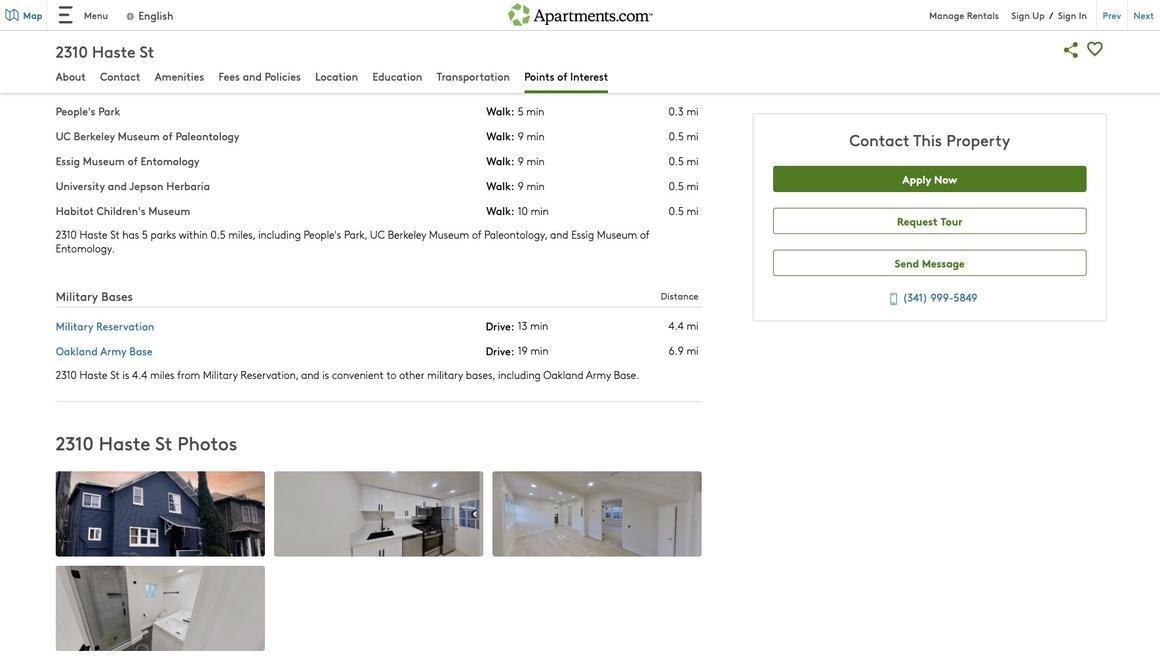 Task type: describe. For each thing, give the bounding box(es) containing it.
recreation
[[113, 73, 173, 89]]

1 sign from the left
[[1012, 8, 1030, 21]]

contact for contact this property
[[850, 129, 910, 150]]

drive: for oakland army base
[[486, 344, 515, 358]]

contact for contact button
[[100, 69, 140, 83]]

military
[[427, 368, 463, 382]]

apply
[[903, 171, 932, 186]]

fees and policies button
[[219, 69, 301, 86]]

points
[[525, 69, 555, 83]]

people's park
[[56, 104, 120, 118]]

parks
[[56, 73, 86, 89]]

walk: 5 min
[[487, 104, 545, 118]]

which
[[310, 13, 338, 27]]

9 for uc berkeley museum of paleontology
[[518, 129, 524, 143]]

property.
[[84, 27, 127, 40]]

4 0.5 mi from the top
[[669, 204, 699, 218]]

next link
[[1127, 0, 1161, 31]]

now
[[934, 171, 958, 186]]

of inside button
[[558, 69, 568, 83]]

points of interest
[[525, 69, 608, 83]]

min inside drive: 13 min
[[530, 319, 548, 333]]

to
[[387, 368, 397, 382]]

paleontology
[[176, 129, 239, 143]]

send
[[895, 255, 919, 270]]

university and jepson herbaria
[[56, 179, 210, 193]]

transportation button
[[437, 69, 510, 86]]

mi for essig museum of entomology
[[687, 154, 699, 168]]

oakland army base
[[56, 344, 153, 358]]

1 vertical spatial oakland
[[544, 368, 584, 382]]

miles inside '2310 haste st has 3 shopping centers within 1.9 miles, which is about a 6-minute drive. the miles and minutes will be for the farthest away property.'
[[485, 13, 509, 27]]

is inside '2310 haste st has 3 shopping centers within 1.9 miles, which is about a 6-minute drive. the miles and minutes will be for the farthest away property.'
[[341, 13, 348, 27]]

0 vertical spatial 4.4
[[669, 319, 684, 333]]

st for 2310 haste st
[[140, 40, 154, 61]]

st for 2310 haste st photos
[[155, 430, 172, 456]]

manage rentals sign up / sign in
[[930, 8, 1087, 22]]

herbaria
[[166, 179, 210, 193]]

park
[[98, 104, 120, 118]]

1.9
[[265, 13, 278, 27]]

essig museum of entomology
[[56, 154, 199, 168]]

minute
[[401, 13, 435, 27]]

english
[[138, 8, 174, 22]]

2310 haste st has 3 shopping centers within 1.9 miles, which is about a 6-minute drive. the miles and minutes will be for the farthest away property.
[[56, 13, 679, 40]]

farthest
[[641, 13, 679, 27]]

min for uc berkeley museum of paleontology
[[527, 129, 545, 143]]

contact this property
[[850, 129, 1011, 150]]

fees and policies
[[219, 69, 301, 83]]

0.5 for entomology
[[669, 154, 684, 168]]

2 vertical spatial military
[[203, 368, 238, 382]]

4.4 mi
[[669, 319, 699, 333]]

from
[[177, 368, 200, 382]]

convenient
[[332, 368, 384, 382]]

min for university and jepson herbaria
[[527, 179, 545, 193]]

6 mi from the top
[[687, 319, 699, 333]]

haste for 2310 haste st has 3 shopping centers within 1.9 miles, which is about a 6-minute drive. the miles and minutes will be for the farthest away property.
[[80, 13, 108, 27]]

walk: for entomology
[[487, 154, 515, 168]]

for
[[606, 13, 619, 27]]

about
[[351, 13, 379, 27]]

request tour button
[[774, 208, 1087, 234]]

education
[[373, 69, 422, 83]]

military reservation link
[[56, 319, 154, 333]]

parks
[[151, 228, 176, 242]]

sign up link
[[1012, 8, 1045, 21]]

be
[[592, 13, 603, 27]]

and up children's
[[108, 179, 127, 193]]

parks and recreation
[[56, 73, 173, 89]]

walk: 9 min for uc berkeley museum of paleontology
[[487, 129, 545, 143]]

prev
[[1103, 8, 1122, 21]]

6-
[[391, 13, 401, 27]]

location button
[[315, 69, 358, 86]]

centers
[[197, 13, 231, 27]]

oakland army base link
[[56, 344, 153, 358]]

the
[[465, 13, 482, 27]]

2310 haste st has 5 parks within 0.5 miles, including people's park, uc berkeley museum of paleontology, and essig museum of entomology.
[[56, 228, 650, 255]]

contact button
[[100, 69, 140, 86]]

photos
[[177, 430, 237, 456]]

9 for university and jepson herbaria
[[518, 179, 524, 193]]

up
[[1033, 8, 1045, 21]]

5 inside walk: 5 min
[[518, 104, 524, 118]]

property
[[947, 129, 1011, 150]]

0 vertical spatial essig
[[56, 154, 80, 168]]

university
[[56, 179, 105, 193]]

miles, inside '2310 haste st has 3 shopping centers within 1.9 miles, which is about a 6-minute drive. the miles and minutes will be for the farthest away property.'
[[281, 13, 308, 27]]

mi for uc berkeley museum of paleontology
[[687, 129, 699, 143]]

will
[[574, 13, 589, 27]]

apply now button
[[774, 166, 1087, 192]]

military bases
[[56, 288, 133, 304]]

and inside '2310 haste st has 3 shopping centers within 1.9 miles, which is about a 6-minute drive. the miles and minutes will be for the farthest away property.'
[[512, 13, 530, 27]]

including inside 2310 haste st has 5 parks within 0.5 miles, including people's park, uc berkeley museum of paleontology, and essig museum of entomology.
[[258, 228, 301, 242]]

in
[[1079, 8, 1087, 21]]

manage
[[930, 8, 965, 21]]

2310 for 2310 haste st has 5 parks within 0.5 miles, including people's park, uc berkeley museum of paleontology, and essig museum of entomology.
[[56, 228, 77, 242]]

rentals
[[967, 8, 999, 21]]

6.9
[[669, 344, 684, 358]]

haste for 2310 haste st has 5 parks within 0.5 miles, including people's park, uc berkeley museum of paleontology, and essig museum of entomology.
[[80, 228, 108, 242]]

5849
[[954, 290, 978, 304]]

and inside button
[[243, 69, 262, 83]]

send message button
[[774, 250, 1087, 276]]

request tour
[[897, 213, 963, 228]]

entomology.
[[56, 242, 115, 255]]

0.5 for of
[[669, 129, 684, 143]]

1 vertical spatial 4.4
[[132, 368, 147, 382]]

sign in link
[[1058, 8, 1087, 21]]

menu button
[[47, 0, 118, 30]]

send message
[[895, 255, 965, 270]]

military for military reservation
[[56, 319, 93, 333]]

3
[[142, 13, 148, 27]]

2310 for 2310 haste st is 4.4 miles from military reservation, and is convenient to other military bases, including oakland army base.
[[56, 368, 77, 382]]

2310 for 2310 haste st
[[56, 40, 88, 61]]

6.9 mi
[[669, 344, 699, 358]]

2310 haste st photos
[[56, 430, 237, 456]]

reservation,
[[241, 368, 299, 382]]

0 vertical spatial berkeley
[[74, 129, 115, 143]]

about button
[[56, 69, 86, 86]]



Task type: vqa. For each thing, say whether or not it's contained in the screenshot.
right ARMY
yes



Task type: locate. For each thing, give the bounding box(es) containing it.
2 walk: 9 min from the top
[[487, 154, 545, 168]]

(341) 999-5849
[[903, 290, 978, 304]]

2 vertical spatial 9
[[518, 179, 524, 193]]

fees
[[219, 69, 240, 83]]

walk:
[[487, 104, 515, 118], [487, 129, 515, 143], [487, 154, 515, 168], [487, 179, 515, 193], [487, 203, 515, 218]]

1 9 from the top
[[518, 129, 524, 143]]

miles
[[485, 13, 509, 27], [150, 368, 175, 382]]

park,
[[344, 228, 367, 242]]

contact down 2310 haste st
[[100, 69, 140, 83]]

english link
[[125, 8, 174, 22]]

uc right park,
[[370, 228, 385, 242]]

education button
[[373, 69, 422, 86]]

1 vertical spatial military
[[56, 319, 93, 333]]

is right which
[[341, 13, 348, 27]]

1 horizontal spatial 5
[[518, 104, 524, 118]]

a
[[382, 13, 388, 27]]

2 sign from the left
[[1058, 8, 1077, 21]]

st
[[110, 13, 120, 27], [140, 40, 154, 61], [110, 228, 120, 242], [110, 368, 120, 382], [155, 430, 172, 456]]

is
[[341, 13, 348, 27], [123, 368, 129, 382], [322, 368, 329, 382]]

and right paleontology,
[[550, 228, 569, 242]]

walk: 9 min for university and jepson herbaria
[[487, 179, 545, 193]]

2310 haste st
[[56, 40, 154, 61]]

0.5 mi for herbaria
[[669, 179, 699, 193]]

0 vertical spatial has
[[123, 13, 139, 27]]

st down the oakland army base link
[[110, 368, 120, 382]]

4.4 up '6.9'
[[669, 319, 684, 333]]

2 0.5 mi from the top
[[669, 154, 699, 168]]

2 horizontal spatial is
[[341, 13, 348, 27]]

within
[[234, 13, 263, 27], [179, 228, 208, 242]]

1 horizontal spatial sign
[[1058, 8, 1077, 21]]

2310 for 2310 haste st photos
[[56, 430, 94, 456]]

5 inside 2310 haste st has 5 parks within 0.5 miles, including people's park, uc berkeley museum of paleontology, and essig museum of entomology.
[[142, 228, 148, 242]]

19
[[518, 344, 528, 358]]

1 2310 from the top
[[56, 13, 77, 27]]

2 drive: from the top
[[486, 344, 515, 358]]

st down children's
[[110, 228, 120, 242]]

mi for university and jepson herbaria
[[687, 179, 699, 193]]

share listing image
[[1060, 38, 1084, 62]]

1 horizontal spatial miles
[[485, 13, 509, 27]]

base
[[129, 344, 153, 358]]

10
[[518, 204, 528, 218]]

and right the parks
[[89, 73, 110, 89]]

1 vertical spatial 9
[[518, 154, 524, 168]]

miles, inside 2310 haste st has 5 parks within 0.5 miles, including people's park, uc berkeley museum of paleontology, and essig museum of entomology.
[[228, 228, 255, 242]]

0 vertical spatial contact
[[100, 69, 140, 83]]

2 vertical spatial walk: 9 min
[[487, 179, 545, 193]]

(341) 999-5849 link
[[883, 288, 978, 308]]

0.5 inside 2310 haste st has 5 parks within 0.5 miles, including people's park, uc berkeley museum of paleontology, and essig museum of entomology.
[[211, 228, 226, 242]]

bases,
[[466, 368, 495, 382]]

1 horizontal spatial oakland
[[544, 368, 584, 382]]

1 horizontal spatial within
[[234, 13, 263, 27]]

1 horizontal spatial 4.4
[[669, 319, 684, 333]]

5 mi from the top
[[687, 204, 699, 218]]

4 mi from the top
[[687, 179, 699, 193]]

st inside 2310 haste st has 5 parks within 0.5 miles, including people's park, uc berkeley museum of paleontology, and essig museum of entomology.
[[110, 228, 120, 242]]

0.3 mi
[[669, 104, 699, 118]]

5 2310 from the top
[[56, 430, 94, 456]]

2310 inside 2310 haste st has 5 parks within 0.5 miles, including people's park, uc berkeley museum of paleontology, and essig museum of entomology.
[[56, 228, 77, 242]]

base.
[[614, 368, 640, 382]]

(341)
[[903, 290, 928, 304]]

within right parks
[[179, 228, 208, 242]]

walk: for herbaria
[[487, 179, 515, 193]]

1 vertical spatial berkeley
[[388, 228, 426, 242]]

within left 1.9
[[234, 13, 263, 27]]

oakland
[[56, 344, 98, 358], [544, 368, 584, 382]]

0 vertical spatial oakland
[[56, 344, 98, 358]]

berkeley inside 2310 haste st has 5 parks within 0.5 miles, including people's park, uc berkeley museum of paleontology, and essig museum of entomology.
[[388, 228, 426, 242]]

within inside 2310 haste st has 5 parks within 0.5 miles, including people's park, uc berkeley museum of paleontology, and essig museum of entomology.
[[179, 228, 208, 242]]

0 horizontal spatial is
[[123, 368, 129, 382]]

people's inside 2310 haste st has 5 parks within 0.5 miles, including people's park, uc berkeley museum of paleontology, and essig museum of entomology.
[[304, 228, 341, 242]]

message
[[922, 255, 965, 270]]

0 vertical spatial army
[[100, 344, 126, 358]]

drive.
[[437, 13, 463, 27]]

mi for people's park
[[687, 104, 699, 118]]

military down military bases
[[56, 319, 93, 333]]

1 0.5 mi from the top
[[669, 129, 699, 143]]

children's
[[97, 203, 146, 218]]

people's down the parks
[[56, 104, 96, 118]]

1 horizontal spatial people's
[[304, 228, 341, 242]]

reservation
[[96, 319, 154, 333]]

st inside '2310 haste st has 3 shopping centers within 1.9 miles, which is about a 6-minute drive. the miles and minutes will be for the farthest away property.'
[[110, 13, 120, 27]]

2310 inside '2310 haste st has 3 shopping centers within 1.9 miles, which is about a 6-minute drive. the miles and minutes will be for the farthest away property.'
[[56, 13, 77, 27]]

berkeley down the people's park
[[74, 129, 115, 143]]

0.5 for herbaria
[[669, 179, 684, 193]]

st for 2310 haste st is 4.4 miles from military reservation, and is convenient to other military bases, including oakland army base.
[[110, 368, 120, 382]]

st for 2310 haste st has 3 shopping centers within 1.9 miles, which is about a 6-minute drive. the miles and minutes will be for the farthest away property.
[[110, 13, 120, 27]]

/
[[1050, 9, 1054, 22]]

drive: for military reservation
[[486, 319, 515, 333]]

9 for essig museum of entomology
[[518, 154, 524, 168]]

drive: left 13
[[486, 319, 515, 333]]

sign left up
[[1012, 8, 1030, 21]]

2 walk: from the top
[[487, 129, 515, 143]]

0 horizontal spatial essig
[[56, 154, 80, 168]]

has for 3
[[123, 13, 139, 27]]

haste inside 2310 haste st has 5 parks within 0.5 miles, including people's park, uc berkeley museum of paleontology, and essig museum of entomology.
[[80, 228, 108, 242]]

1 vertical spatial drive:
[[486, 344, 515, 358]]

military for military bases
[[56, 288, 98, 304]]

mi for habitot children's museum
[[687, 204, 699, 218]]

2 2310 from the top
[[56, 40, 88, 61]]

0 vertical spatial within
[[234, 13, 263, 27]]

map
[[23, 8, 42, 21]]

berkeley
[[74, 129, 115, 143], [388, 228, 426, 242]]

0 horizontal spatial including
[[258, 228, 301, 242]]

2 has from the top
[[123, 228, 139, 242]]

this
[[914, 129, 943, 150]]

min inside drive: 19 min
[[531, 344, 549, 358]]

1 walk: from the top
[[487, 104, 515, 118]]

1 has from the top
[[123, 13, 139, 27]]

1 horizontal spatial is
[[322, 368, 329, 382]]

interest
[[570, 69, 608, 83]]

0 vertical spatial military
[[56, 288, 98, 304]]

1 vertical spatial uc
[[370, 228, 385, 242]]

0 vertical spatial miles
[[485, 13, 509, 27]]

apply now
[[903, 171, 958, 186]]

and
[[512, 13, 530, 27], [243, 69, 262, 83], [89, 73, 110, 89], [108, 179, 127, 193], [550, 228, 569, 242], [301, 368, 320, 382]]

0 horizontal spatial people's
[[56, 104, 96, 118]]

0 horizontal spatial uc
[[56, 129, 71, 143]]

has down the habitot children's museum in the top left of the page
[[123, 228, 139, 242]]

1 vertical spatial walk: 9 min
[[487, 154, 545, 168]]

13
[[518, 319, 528, 333]]

has inside '2310 haste st has 3 shopping centers within 1.9 miles, which is about a 6-minute drive. the miles and minutes will be for the farthest away property.'
[[123, 13, 139, 27]]

0.5 mi for of
[[669, 129, 699, 143]]

drive: left 19 on the left bottom of the page
[[486, 344, 515, 358]]

0 horizontal spatial sign
[[1012, 8, 1030, 21]]

0 vertical spatial walk: 9 min
[[487, 129, 545, 143]]

military right from
[[203, 368, 238, 382]]

0 horizontal spatial miles
[[150, 368, 175, 382]]

and right fees
[[243, 69, 262, 83]]

army down military reservation
[[100, 344, 126, 358]]

2 mi from the top
[[687, 129, 699, 143]]

0 horizontal spatial army
[[100, 344, 126, 358]]

the
[[622, 13, 638, 27]]

museum
[[118, 129, 160, 143], [83, 154, 125, 168], [148, 203, 190, 218], [429, 228, 469, 242], [597, 228, 637, 242]]

miles left from
[[150, 368, 175, 382]]

has left 3
[[123, 13, 139, 27]]

min
[[526, 104, 545, 118], [527, 129, 545, 143], [527, 154, 545, 168], [527, 179, 545, 193], [531, 204, 549, 218], [530, 319, 548, 333], [531, 344, 549, 358]]

1 horizontal spatial including
[[498, 368, 541, 382]]

0.5 mi for entomology
[[669, 154, 699, 168]]

st right the menu
[[110, 13, 120, 27]]

st for 2310 haste st has 5 parks within 0.5 miles, including people's park, uc berkeley museum of paleontology, and essig museum of entomology.
[[110, 228, 120, 242]]

miles,
[[281, 13, 308, 27], [228, 228, 255, 242]]

walk: 9 min for essig museum of entomology
[[487, 154, 545, 168]]

points of interest button
[[525, 69, 608, 86]]

1 vertical spatial within
[[179, 228, 208, 242]]

0 horizontal spatial 5
[[142, 228, 148, 242]]

within inside '2310 haste st has 3 shopping centers within 1.9 miles, which is about a 6-minute drive. the miles and minutes will be for the farthest away property.'
[[234, 13, 263, 27]]

policies
[[265, 69, 301, 83]]

2310 for 2310 haste st has 3 shopping centers within 1.9 miles, which is about a 6-minute drive. the miles and minutes will be for the farthest away property.
[[56, 13, 77, 27]]

uc down the people's park
[[56, 129, 71, 143]]

drive: 13 min
[[486, 319, 548, 333]]

0 vertical spatial including
[[258, 228, 301, 242]]

oakland down military reservation
[[56, 344, 98, 358]]

1 mi from the top
[[687, 104, 699, 118]]

berkeley right park,
[[388, 228, 426, 242]]

1 vertical spatial miles
[[150, 368, 175, 382]]

bases
[[101, 288, 133, 304]]

4.4 down base
[[132, 368, 147, 382]]

habitot children's museum
[[56, 203, 190, 218]]

haste for 2310 haste st photos
[[99, 430, 151, 456]]

drive: 19 min
[[486, 344, 549, 358]]

next
[[1134, 8, 1155, 21]]

999-
[[931, 290, 954, 304]]

min for habitot children's museum
[[531, 204, 549, 218]]

0 vertical spatial drive:
[[486, 319, 515, 333]]

military
[[56, 288, 98, 304], [56, 319, 93, 333], [203, 368, 238, 382]]

1 vertical spatial people's
[[304, 228, 341, 242]]

uc inside 2310 haste st has 5 parks within 0.5 miles, including people's park, uc berkeley museum of paleontology, and essig museum of entomology.
[[370, 228, 385, 242]]

3 0.5 mi from the top
[[669, 179, 699, 193]]

miles right the in the left top of the page
[[485, 13, 509, 27]]

9
[[518, 129, 524, 143], [518, 154, 524, 168], [518, 179, 524, 193]]

prev link
[[1097, 0, 1127, 31]]

min for essig museum of entomology
[[527, 154, 545, 168]]

1 vertical spatial has
[[123, 228, 139, 242]]

haste
[[80, 13, 108, 27], [92, 40, 136, 61], [80, 228, 108, 242], [80, 368, 108, 382], [99, 430, 151, 456]]

1 vertical spatial essig
[[572, 228, 594, 242]]

3 9 from the top
[[518, 179, 524, 193]]

amenities
[[155, 69, 204, 83]]

map link
[[0, 0, 47, 30]]

0 horizontal spatial contact
[[100, 69, 140, 83]]

request
[[897, 213, 938, 228]]

0 horizontal spatial within
[[179, 228, 208, 242]]

uc berkeley museum of paleontology
[[56, 129, 239, 143]]

7 mi from the top
[[687, 344, 699, 358]]

1 drive: from the top
[[486, 319, 515, 333]]

including
[[258, 228, 301, 242], [498, 368, 541, 382]]

0 horizontal spatial berkeley
[[74, 129, 115, 143]]

contact left the this
[[850, 129, 910, 150]]

1 vertical spatial army
[[586, 368, 611, 382]]

min inside walk: 5 min
[[526, 104, 545, 118]]

sign left in
[[1058, 8, 1077, 21]]

1 horizontal spatial berkeley
[[388, 228, 426, 242]]

3 walk: 9 min from the top
[[487, 179, 545, 193]]

1 horizontal spatial uc
[[370, 228, 385, 242]]

1 horizontal spatial essig
[[572, 228, 594, 242]]

1 vertical spatial 5
[[142, 228, 148, 242]]

haste for 2310 haste st
[[92, 40, 136, 61]]

1 horizontal spatial contact
[[850, 129, 910, 150]]

oakland down drive: 19 min
[[544, 368, 584, 382]]

people's left park,
[[304, 228, 341, 242]]

essig inside 2310 haste st has 5 parks within 0.5 miles, including people's park, uc berkeley museum of paleontology, and essig museum of entomology.
[[572, 228, 594, 242]]

0 vertical spatial people's
[[56, 104, 96, 118]]

paleontology,
[[484, 228, 548, 242]]

is down base
[[123, 368, 129, 382]]

walk: for of
[[487, 129, 515, 143]]

0 vertical spatial 5
[[518, 104, 524, 118]]

apartments.com logo image
[[508, 0, 652, 25]]

haste inside '2310 haste st has 3 shopping centers within 1.9 miles, which is about a 6-minute drive. the miles and minutes will be for the farthest away property.'
[[80, 13, 108, 27]]

4 2310 from the top
[[56, 368, 77, 382]]

3 2310 from the top
[[56, 228, 77, 242]]

0 vertical spatial miles,
[[281, 13, 308, 27]]

and right reservation,
[[301, 368, 320, 382]]

manage rentals link
[[930, 8, 1012, 21]]

1 vertical spatial contact
[[850, 129, 910, 150]]

1 walk: 9 min from the top
[[487, 129, 545, 143]]

contact
[[100, 69, 140, 83], [850, 129, 910, 150]]

0 vertical spatial uc
[[56, 129, 71, 143]]

away
[[56, 27, 81, 40]]

and inside 2310 haste st has 5 parks within 0.5 miles, including people's park, uc berkeley museum of paleontology, and essig museum of entomology.
[[550, 228, 569, 242]]

has for 5
[[123, 228, 139, 242]]

walk: 10 min
[[487, 203, 549, 218]]

about
[[56, 69, 86, 83]]

0 horizontal spatial 4.4
[[132, 368, 147, 382]]

2 9 from the top
[[518, 154, 524, 168]]

military reservation
[[56, 319, 154, 333]]

0 horizontal spatial oakland
[[56, 344, 98, 358]]

amenities button
[[155, 69, 204, 86]]

military left bases
[[56, 288, 98, 304]]

1 horizontal spatial miles,
[[281, 13, 308, 27]]

st left "photos"
[[155, 430, 172, 456]]

of
[[558, 69, 568, 83], [163, 129, 173, 143], [128, 154, 138, 168], [472, 228, 482, 242], [640, 228, 650, 242]]

1 horizontal spatial army
[[586, 368, 611, 382]]

4.4
[[669, 319, 684, 333], [132, 368, 147, 382]]

haste for 2310 haste st is 4.4 miles from military reservation, and is convenient to other military bases, including oakland army base.
[[80, 368, 108, 382]]

people's
[[56, 104, 96, 118], [304, 228, 341, 242]]

4 walk: from the top
[[487, 179, 515, 193]]

3 mi from the top
[[687, 154, 699, 168]]

minutes
[[533, 13, 571, 27]]

min for people's park
[[526, 104, 545, 118]]

is left convenient
[[322, 368, 329, 382]]

min inside walk: 10 min
[[531, 204, 549, 218]]

0 vertical spatial 9
[[518, 129, 524, 143]]

1 vertical spatial miles,
[[228, 228, 255, 242]]

5 walk: from the top
[[487, 203, 515, 218]]

entomology
[[141, 154, 199, 168]]

has inside 2310 haste st has 5 parks within 0.5 miles, including people's park, uc berkeley museum of paleontology, and essig museum of entomology.
[[123, 228, 139, 242]]

and left the minutes
[[512, 13, 530, 27]]

sign
[[1012, 8, 1030, 21], [1058, 8, 1077, 21]]

army left base.
[[586, 368, 611, 382]]

0 horizontal spatial miles,
[[228, 228, 255, 242]]

3 walk: from the top
[[487, 154, 515, 168]]

st up recreation
[[140, 40, 154, 61]]

1 vertical spatial including
[[498, 368, 541, 382]]

jepson
[[129, 179, 164, 193]]

5
[[518, 104, 524, 118], [142, 228, 148, 242]]



